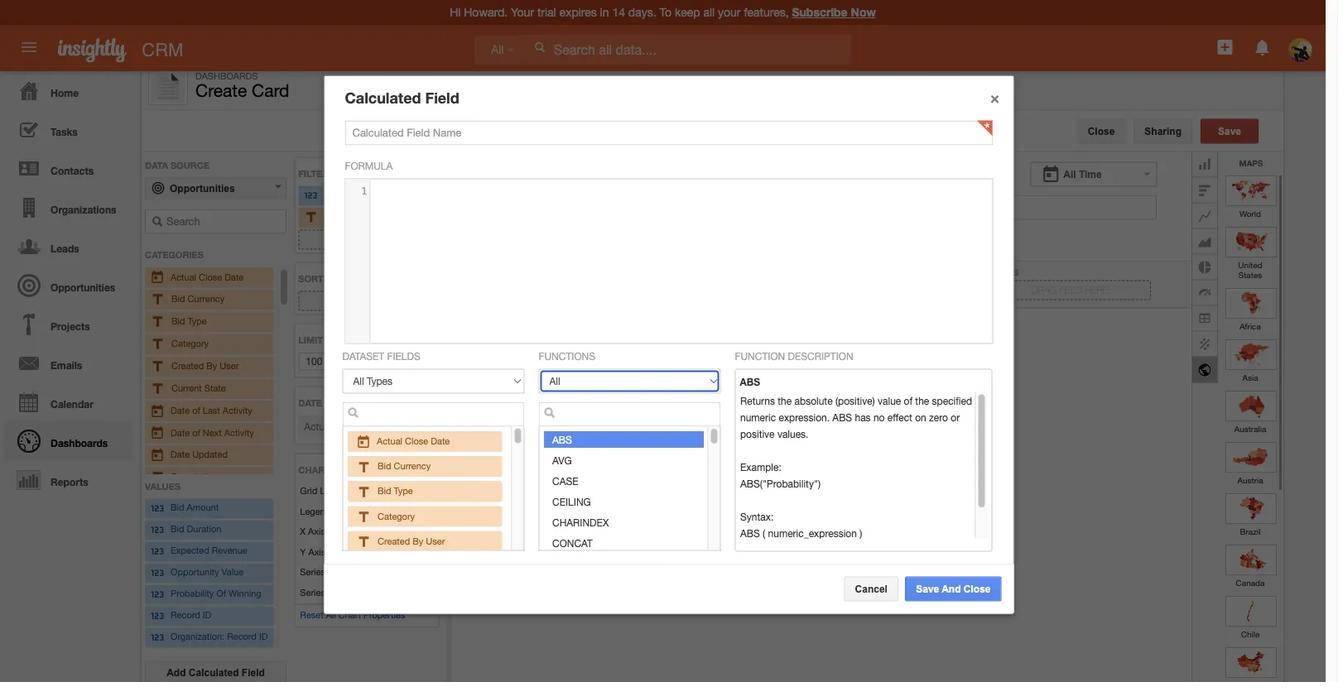 Task type: locate. For each thing, give the bounding box(es) containing it.
date updated
[[171, 449, 228, 460]]

pipeline
[[325, 212, 357, 222]]

1 vertical spatial created
[[377, 536, 410, 547]]

bid type up current
[[172, 316, 207, 326]]

bid type inside × dialog
[[377, 486, 413, 497]]

date of next activity
[[171, 427, 254, 438]]

projects
[[51, 321, 90, 332]]

abs left (
[[740, 527, 760, 539]]

actual close date for 'bid type' link associated with topmost "category" 'link'
[[171, 271, 244, 282]]

1 vertical spatial amount
[[187, 503, 219, 513]]

activity right last in the bottom left of the page
[[223, 405, 252, 416]]

id inside record id link
[[203, 610, 212, 621]]

calculated down organization: record id link
[[189, 668, 239, 679]]

by for bottom "category" 'link'
[[412, 536, 423, 547]]

expression.
[[779, 411, 830, 423]]

created right the x axis
[[377, 536, 410, 547]]

0 vertical spatial category
[[172, 338, 209, 349]]

bid currency link down categories on the top left of page
[[150, 291, 269, 308]]

on
[[915, 411, 926, 423]]

activity for date of next activity
[[224, 427, 254, 438]]

2 vertical spatial series
[[300, 587, 325, 598]]

bid type link down chart properties
[[356, 486, 413, 497]]

0 horizontal spatial the
[[778, 395, 792, 406]]

None text field
[[539, 402, 721, 427]]

0 vertical spatial category link
[[150, 335, 269, 353]]

data source
[[145, 160, 210, 171]]

currency right chart properties
[[394, 461, 431, 472]]

Search text field
[[145, 209, 287, 234]]

0 horizontal spatial amount
[[187, 503, 219, 513]]

1 vertical spatial opportunities
[[51, 282, 115, 293]]

y axis
[[300, 547, 326, 557]]

save inside button
[[1219, 125, 1242, 137]]

0 horizontal spatial actual
[[171, 271, 196, 282]]

range
[[325, 398, 357, 408]]

1 vertical spatial by
[[412, 536, 423, 547]]

1 horizontal spatial type
[[394, 486, 413, 497]]

type right lines
[[394, 486, 413, 497]]

1 horizontal spatial category
[[377, 511, 415, 522]]

description down date updated
[[172, 471, 218, 482]]

1 horizontal spatial record
[[227, 632, 257, 643]]

none text field inside × dialog
[[539, 402, 721, 427]]

type inside × dialog
[[394, 486, 413, 497]]

created by user inside rows group
[[172, 360, 239, 371]]

all link
[[475, 35, 525, 65]]

1 horizontal spatial by
[[412, 536, 423, 547]]

0 horizontal spatial bid type link
[[150, 313, 269, 330]]

africa
[[1240, 321, 1261, 331]]

table image
[[1193, 305, 1219, 331]]

bid currency inside rows group
[[172, 293, 225, 304]]

actual close date inside rows group
[[171, 271, 244, 282]]

1 vertical spatial currency
[[394, 461, 431, 472]]

2 axis from the top
[[309, 547, 326, 557]]

2 the from the left
[[915, 395, 929, 406]]

series for drag
[[989, 267, 1019, 277]]

of left next
[[192, 427, 200, 438]]

activity
[[223, 405, 252, 416], [224, 427, 254, 438]]

bid duration
[[171, 524, 221, 535]]

not
[[384, 190, 397, 200]]

user for topmost "category" 'link'
[[220, 360, 239, 371]]

charindex
[[552, 517, 609, 528]]

1 vertical spatial type
[[394, 486, 413, 497]]

category link up state
[[150, 335, 269, 353]]

syntax: abs ( numeric_expression )
[[740, 511, 862, 539]]

navigation
[[0, 71, 133, 500]]

emails link
[[4, 344, 133, 383]]

expected revenue link
[[150, 544, 269, 560]]

0 vertical spatial bid type
[[172, 316, 207, 326]]

rows down shown
[[348, 356, 376, 367]]

amount inside "link"
[[187, 503, 219, 513]]

0 vertical spatial by
[[206, 360, 217, 371]]

bid type down chart properties
[[377, 486, 413, 497]]

description inside × dialog
[[788, 351, 854, 363]]

actual up chart properties
[[377, 436, 402, 447]]

lines
[[320, 486, 342, 497]]

0 vertical spatial rows
[[326, 335, 354, 345]]

1 horizontal spatial chart
[[339, 610, 361, 621]]

None text field
[[343, 402, 525, 427]]

id down probability of winning link
[[203, 610, 212, 621]]

actual close date inside × dialog
[[377, 436, 450, 447]]

0 vertical spatial created
[[172, 360, 204, 371]]

bid amount link
[[150, 501, 269, 517]]

rows up # number field
[[326, 335, 354, 345]]

(positive)
[[835, 395, 875, 406]]

field
[[425, 89, 460, 107], [355, 234, 378, 245], [1060, 285, 1083, 296], [355, 295, 378, 306], [360, 398, 386, 408], [242, 668, 265, 679]]

description link
[[150, 469, 269, 486]]

activity right next
[[224, 427, 254, 438]]

save up maps
[[1219, 125, 1242, 137]]

currency
[[188, 293, 225, 304], [394, 461, 431, 472]]

current
[[172, 383, 202, 393]]

leads link
[[4, 227, 133, 266]]

record down probability
[[171, 610, 200, 621]]

pie & funnel image
[[1193, 254, 1219, 280]]

0 horizontal spatial user
[[220, 360, 239, 371]]

maps
[[1240, 158, 1264, 168]]

0 vertical spatial opportunities
[[170, 183, 235, 194]]

labels
[[328, 567, 355, 578]]

actual close date link up chart properties
[[356, 436, 450, 447]]

save left and
[[916, 584, 940, 595]]

0 horizontal spatial type
[[188, 316, 207, 326]]

save and close
[[916, 584, 991, 595]]

card image
[[152, 69, 185, 102]]

type up current state at the bottom left of the page
[[188, 316, 207, 326]]

user inside rows group
[[220, 360, 239, 371]]

created up current
[[172, 360, 204, 371]]

0 vertical spatial amount
[[340, 190, 372, 200]]

limit rows shown
[[298, 335, 391, 345]]

1 horizontal spatial actual close date
[[377, 436, 450, 447]]

axis for y axis
[[309, 547, 326, 557]]

1 horizontal spatial created by user link
[[356, 536, 445, 547]]

0 vertical spatial description
[[788, 351, 854, 363]]

0 horizontal spatial all
[[326, 610, 336, 621]]

0 vertical spatial id
[[203, 610, 212, 621]]

sharing
[[1145, 125, 1182, 137]]

in
[[386, 212, 394, 222]]

created by user inside × dialog
[[377, 536, 445, 547]]

expected revenue
[[171, 546, 247, 557]]

0 vertical spatial actual
[[171, 271, 196, 282]]

0 vertical spatial created by user
[[172, 360, 239, 371]]

the up expression. at right
[[778, 395, 792, 406]]

the
[[778, 395, 792, 406], [915, 395, 929, 406]]

id down winning
[[259, 632, 268, 643]]

0 vertical spatial series
[[989, 267, 1019, 277]]

1 horizontal spatial bid type
[[377, 486, 413, 497]]

actual inside × dialog
[[377, 436, 402, 447]]

amount for name
[[340, 190, 372, 200]]

axis right x
[[308, 526, 325, 537]]

save inside button
[[916, 584, 940, 595]]

record down record id link
[[227, 632, 257, 643]]

1 horizontal spatial save
[[1219, 125, 1242, 137]]

dashboards for dashboards create card
[[195, 70, 258, 81]]

opportunities link up search text field
[[145, 178, 287, 199]]

date inside × dialog
[[431, 436, 450, 447]]

category up current
[[172, 338, 209, 349]]

dataset fields
[[343, 351, 421, 363]]

date
[[225, 271, 244, 282], [298, 398, 322, 408], [171, 405, 190, 416], [171, 427, 190, 438], [431, 436, 450, 447], [171, 449, 190, 460]]

opportunities inside navigation
[[51, 282, 115, 293]]

0 horizontal spatial description
[[172, 471, 218, 482]]

organizations
[[51, 204, 116, 215]]

concat
[[552, 537, 592, 549]]

brazil
[[1241, 526, 1261, 536]]

all for all time
[[1064, 169, 1077, 180]]

bid currency inside × dialog
[[377, 461, 431, 472]]

1 horizontal spatial all
[[491, 43, 504, 56]]

currency inside rows group
[[188, 293, 225, 304]]

created by user for bottom "category" 'link'
[[377, 536, 445, 547]]

the up on
[[915, 395, 929, 406]]

opportunities inside rows group
[[170, 183, 235, 194]]

1 horizontal spatial opportunities
[[170, 183, 235, 194]]

amount for duration
[[187, 503, 219, 513]]

0 vertical spatial bid type link
[[150, 313, 269, 330]]

bid currency link for 'bid type' link associated with topmost "category" 'link'
[[150, 291, 269, 308]]

currency down categories on the top left of page
[[188, 293, 225, 304]]

0 horizontal spatial by
[[206, 360, 217, 371]]

save
[[1219, 125, 1242, 137], [916, 584, 940, 595]]

bid currency link inside rows group
[[150, 291, 269, 308]]

bid type inside rows group
[[172, 316, 207, 326]]

horizontal bar image
[[1193, 177, 1219, 203]]

actual close date down categories on the top left of page
[[171, 271, 244, 282]]

1 vertical spatial dashboards
[[51, 437, 108, 449]]

series for colors
[[300, 587, 325, 598]]

expected
[[171, 546, 209, 557]]

description inside rows group
[[172, 471, 218, 482]]

opportunities up the projects link
[[51, 282, 115, 293]]

drag field here up shown
[[327, 295, 404, 306]]

0 vertical spatial drag field here
[[327, 234, 404, 245]]

actual for topmost "category" 'link'
[[171, 271, 196, 282]]

amount up the "duration"
[[187, 503, 219, 513]]

bid currency link inside × dialog
[[356, 461, 431, 472]]

0 horizontal spatial calculated
[[189, 668, 239, 679]]

1 horizontal spatial actual close date link
[[356, 436, 450, 447]]

0 horizontal spatial save
[[916, 584, 940, 595]]

created by user
[[172, 360, 239, 371], [377, 536, 445, 547]]

value
[[222, 567, 244, 578]]

time
[[1079, 169, 1102, 180]]

search image up avg
[[544, 407, 555, 419]]

all inside group
[[1064, 169, 1077, 180]]

of for date of next activity
[[192, 427, 200, 438]]

1 vertical spatial save
[[916, 584, 940, 595]]

series
[[989, 267, 1019, 277], [300, 567, 325, 578], [300, 587, 325, 598]]

0 horizontal spatial opportunities
[[51, 282, 115, 293]]

0 horizontal spatial actual close date link
[[150, 269, 269, 286]]

created by user for topmost "category" 'link'
[[172, 360, 239, 371]]

0 vertical spatial currency
[[188, 293, 225, 304]]

axis
[[308, 526, 325, 537], [309, 547, 326, 557]]

dashboards up reports link
[[51, 437, 108, 449]]

returns
[[740, 395, 775, 406]]

1 horizontal spatial amount
[[340, 190, 372, 200]]

1 horizontal spatial currency
[[394, 461, 431, 472]]

actual close date link inside × dialog
[[356, 436, 450, 447]]

1 vertical spatial rows
[[348, 356, 376, 367]]

1 vertical spatial created by user
[[377, 536, 445, 547]]

category link
[[150, 335, 269, 353], [356, 511, 415, 522]]

effect
[[887, 411, 912, 423]]

1 horizontal spatial user
[[426, 536, 445, 547]]

currency inside × dialog
[[394, 461, 431, 472]]

drag field here down name
[[327, 234, 404, 245]]

probability of winning link
[[150, 587, 269, 603]]

2 vertical spatial all
[[326, 610, 336, 621]]

actual close date up chart properties
[[377, 436, 450, 447]]

opportunities down source
[[170, 183, 235, 194]]

1 vertical spatial id
[[259, 632, 268, 643]]

abs inside returns the absolute (positive) value of the specified numeric expression. abs has no effect on zero or positive values.
[[832, 411, 852, 423]]

dashboards inside navigation
[[51, 437, 108, 449]]

leads
[[51, 243, 79, 254]]

0 vertical spatial record
[[171, 610, 200, 621]]

1 vertical spatial drag field here
[[327, 295, 404, 306]]

1 drag field here from the top
[[327, 234, 404, 245]]

category link down chart properties
[[356, 511, 415, 522]]

1 vertical spatial all
[[1064, 169, 1077, 180]]

1 vertical spatial bid currency
[[377, 461, 431, 472]]

1 horizontal spatial id
[[259, 632, 268, 643]]

1 vertical spatial actual close date link
[[356, 436, 450, 447]]

colors
[[328, 587, 355, 598]]

bid currency link down date range field
[[356, 461, 431, 472]]

dashboards for dashboards
[[51, 437, 108, 449]]

0 vertical spatial chart
[[298, 465, 330, 475]]

dashboards right card image
[[195, 70, 258, 81]]

actual inside rows group
[[171, 271, 196, 282]]

cancel
[[855, 584, 888, 595]]

abs left has
[[832, 411, 852, 423]]

date for date range field
[[298, 398, 322, 408]]

× dialog
[[323, 75, 1018, 615]]

1 vertical spatial calculated
[[189, 668, 239, 679]]

bid
[[324, 190, 338, 200], [172, 293, 185, 304], [172, 316, 185, 326], [377, 461, 391, 472], [377, 486, 391, 497], [171, 503, 184, 513], [171, 524, 184, 535]]

2 search image from the left
[[544, 407, 555, 419]]

0 horizontal spatial currency
[[188, 293, 225, 304]]

axis right y
[[309, 547, 326, 557]]

save for save and close
[[916, 584, 940, 595]]

here
[[380, 234, 404, 245], [1085, 285, 1109, 296], [380, 295, 404, 306]]

1 vertical spatial actual
[[377, 436, 402, 447]]

y
[[300, 547, 306, 557]]

specified
[[932, 395, 972, 406]]

1 horizontal spatial calculated
[[345, 89, 421, 107]]

date for date of last activity
[[171, 405, 190, 416]]

0 vertical spatial actual close date link
[[150, 269, 269, 286]]

1 vertical spatial category
[[377, 511, 415, 522]]

opportunity value link
[[150, 565, 269, 582]]

bid currency
[[172, 293, 225, 304], [377, 461, 431, 472]]

1 horizontal spatial bid currency link
[[356, 461, 431, 472]]

0 horizontal spatial dashboards
[[51, 437, 108, 449]]

shown
[[356, 335, 391, 345]]

id
[[203, 610, 212, 621], [259, 632, 268, 643]]

field inside series drag field here
[[1060, 285, 1083, 296]]

0 vertical spatial axis
[[308, 526, 325, 537]]

rows group
[[142, 152, 492, 683]]

0 vertical spatial opportunities link
[[145, 178, 287, 199]]

description up absolute
[[788, 351, 854, 363]]

1 vertical spatial user
[[426, 536, 445, 547]]

contacts link
[[4, 149, 133, 188]]

bid type link up state
[[150, 313, 269, 330]]

abs
[[740, 377, 760, 388], [832, 411, 852, 423], [552, 434, 572, 445], [740, 527, 760, 539]]

1 axis from the top
[[308, 526, 325, 537]]

dashboards inside dashboards create card
[[195, 70, 258, 81]]

drag
[[327, 234, 352, 245], [1032, 285, 1057, 296], [327, 295, 352, 306]]

created inside × dialog
[[377, 536, 410, 547]]

search image down dataset
[[348, 407, 359, 419]]

user inside × dialog
[[426, 536, 445, 547]]

1 vertical spatial series
[[300, 567, 325, 578]]

1 horizontal spatial category link
[[356, 511, 415, 522]]

chart up grid
[[298, 465, 330, 475]]

updated
[[192, 449, 228, 460]]

reset all chart properties
[[300, 610, 405, 621]]

Enter Chart Title (Required) text field
[[469, 162, 1011, 187]]

calendar
[[51, 398, 93, 410]]

actual down categories on the top left of page
[[171, 271, 196, 282]]

group
[[452, 152, 1291, 683]]

series inside series drag field here
[[989, 267, 1019, 277]]

calculated up formula in the top left of the page
[[345, 89, 421, 107]]

1 vertical spatial actual close date
[[377, 436, 450, 447]]

1 vertical spatial opportunities link
[[4, 266, 133, 305]]

syntax:
[[740, 511, 773, 522]]

reports link
[[4, 461, 133, 500]]

bid type for bottom "category" 'link''s 'bid type' link
[[377, 486, 413, 497]]

0 horizontal spatial category
[[172, 338, 209, 349]]

activity for date of last activity
[[223, 405, 252, 416]]

1 horizontal spatial actual
[[377, 436, 402, 447]]

reports
[[51, 476, 88, 488]]

amount left is
[[340, 190, 372, 200]]

0 vertical spatial activity
[[223, 405, 252, 416]]

0 vertical spatial save
[[1219, 125, 1242, 137]]

of up effect
[[904, 395, 912, 406]]

search image
[[348, 407, 359, 419], [544, 407, 555, 419]]

date for date of next activity
[[171, 427, 190, 438]]

actual close date for bottom "category" 'link''s 'bid type' link
[[377, 436, 450, 447]]

no
[[873, 411, 885, 423]]

1 horizontal spatial bid type link
[[356, 486, 413, 497]]

vertical bar image
[[1193, 152, 1219, 177]]

group containing all time
[[452, 152, 1291, 683]]

1 horizontal spatial bid currency
[[377, 461, 431, 472]]

bid type for 'bid type' link associated with topmost "category" 'link'
[[172, 316, 207, 326]]

0 horizontal spatial search image
[[348, 407, 359, 419]]

0 horizontal spatial bid currency
[[172, 293, 225, 304]]

by inside × dialog
[[412, 536, 423, 547]]

calculated field
[[345, 89, 460, 107]]

field inside × dialog
[[425, 89, 460, 107]]

date of last activity link
[[150, 402, 269, 419]]

1 horizontal spatial search image
[[544, 407, 555, 419]]

bid amount is not empty link
[[303, 188, 426, 204]]

1 horizontal spatial dashboards
[[195, 70, 258, 81]]

0 vertical spatial properties
[[333, 465, 391, 475]]

0 vertical spatial created by user link
[[150, 358, 269, 375]]

values.
[[777, 428, 808, 440]]

of inside returns the absolute (positive) value of the specified numeric expression. abs has no effect on zero or positive values.
[[904, 395, 912, 406]]

by inside rows group
[[206, 360, 217, 371]]

category down chart properties
[[377, 511, 415, 522]]

1 search image from the left
[[348, 407, 359, 419]]

actual close date link down categories on the top left of page
[[150, 269, 269, 286]]

0 horizontal spatial created
[[172, 360, 204, 371]]

chart down colors
[[339, 610, 361, 621]]

of left last in the bottom left of the page
[[192, 405, 200, 416]]

1 vertical spatial axis
[[309, 547, 326, 557]]

opportunities link down leads
[[4, 266, 133, 305]]

record
[[171, 610, 200, 621], [227, 632, 257, 643]]

actual
[[171, 271, 196, 282], [377, 436, 402, 447]]

x
[[300, 526, 306, 537]]

calculated inside × dialog
[[345, 89, 421, 107]]

2 drag field here from the top
[[327, 295, 404, 306]]

0 horizontal spatial bid currency link
[[150, 291, 269, 308]]

Chart Description.... text field
[[469, 195, 1157, 220]]

all for all
[[491, 43, 504, 56]]

create
[[195, 80, 247, 101]]



Task type: vqa. For each thing, say whether or not it's contained in the screenshot.
Opportunity Value link
yes



Task type: describe. For each thing, give the bounding box(es) containing it.
x axis
[[300, 526, 325, 537]]

bid amount
[[171, 503, 219, 513]]

organization: record id link
[[150, 630, 269, 647]]

empty
[[400, 190, 425, 200]]

all time link
[[1031, 162, 1158, 187]]

and
[[942, 584, 961, 595]]

pipeline")
[[454, 212, 492, 222]]

bid currency for topmost "category" 'link'
[[172, 293, 225, 304]]

record id link
[[150, 608, 269, 625]]

abs up returns
[[740, 377, 760, 388]]

next
[[203, 427, 222, 438]]

series drag field here
[[989, 267, 1109, 296]]

Search all data.... text field
[[525, 35, 851, 65]]

search image for functions
[[544, 407, 555, 419]]

other image
[[1193, 331, 1219, 357]]

created inside rows group
[[172, 360, 204, 371]]

navigation containing home
[[0, 71, 133, 500]]

search image for dataset fields
[[348, 407, 359, 419]]

zero
[[929, 411, 948, 423]]

subscribe
[[792, 5, 848, 19]]

area image
[[1193, 228, 1219, 254]]

close inside button
[[1088, 125, 1115, 137]]

legend
[[300, 506, 331, 517]]

pipeline name in ("opportunity pipeline") link
[[303, 209, 492, 226]]

bid amount is not empty
[[324, 190, 425, 200]]

categories
[[145, 249, 204, 260]]

1 vertical spatial record
[[227, 632, 257, 643]]

close button
[[1077, 119, 1126, 144]]

united
[[1239, 260, 1263, 269]]

numeric_expression
[[768, 527, 857, 539]]

user for bottom "category" 'link'
[[426, 536, 445, 547]]

date for date updated
[[171, 449, 190, 460]]

axis for x axis
[[308, 526, 325, 537]]

drag inside series drag field here
[[1032, 285, 1057, 296]]

subscribe now link
[[792, 5, 876, 19]]

Calculated Field Name text field
[[345, 121, 994, 145]]

bid currency link for bottom "category" 'link''s 'bid type' link
[[356, 461, 431, 472]]

organization:
[[171, 632, 225, 643]]

of
[[216, 589, 226, 600]]

actual close date link for bid currency 'link' in × dialog
[[356, 436, 450, 447]]

abs up avg
[[552, 434, 572, 445]]

calendar link
[[4, 383, 133, 422]]

1
[[361, 185, 367, 197]]

tasks link
[[4, 110, 133, 149]]

line image
[[1193, 203, 1219, 228]]

organization: record id
[[171, 632, 268, 643]]

pipeline name in ("opportunity pipeline")
[[325, 212, 492, 222]]

states
[[1239, 270, 1263, 279]]

all inside rows group
[[326, 610, 336, 621]]

or
[[951, 411, 960, 423]]

by for topmost "category" 'link'
[[206, 360, 217, 371]]

close inside rows group
[[199, 271, 222, 282]]

organizations link
[[4, 188, 133, 227]]

id inside organization: record id link
[[259, 632, 268, 643]]

cancel button
[[845, 577, 899, 602]]

created by user link for topmost "category" 'link'
[[150, 358, 269, 375]]

state
[[204, 383, 226, 393]]

absolute
[[794, 395, 833, 406]]

austria
[[1238, 475, 1264, 485]]

type inside rows group
[[188, 316, 207, 326]]

here inside series drag field here
[[1085, 285, 1109, 296]]

category inside rows group
[[172, 338, 209, 349]]

series for labels
[[300, 567, 325, 578]]

card
[[252, 80, 290, 101]]

case
[[552, 475, 578, 487]]

returns the absolute (positive) value of the specified numeric expression. abs has no effect on zero or positive values.
[[740, 395, 972, 440]]

values
[[145, 481, 181, 492]]

sharing link
[[1134, 119, 1193, 144]]

is
[[375, 190, 381, 200]]

add
[[167, 668, 186, 679]]

of for date of last activity
[[192, 405, 200, 416]]

created by user link for bottom "category" 'link'
[[356, 536, 445, 547]]

actual for bottom "category" 'link'
[[377, 436, 402, 447]]

category inside × dialog
[[377, 511, 415, 522]]

current state link
[[150, 380, 269, 397]]

limit
[[298, 335, 323, 345]]

has
[[855, 411, 871, 423]]

1 the from the left
[[778, 395, 792, 406]]

date of last activity
[[171, 405, 252, 416]]

currency for bottom "category" 'link'
[[394, 461, 431, 472]]

1 vertical spatial properties
[[364, 610, 405, 621]]

bid inside "link"
[[171, 503, 184, 513]]

chile
[[1241, 629, 1260, 639]]

probability of winning
[[171, 589, 261, 600]]

bid currency for bottom "category" 'link'
[[377, 461, 431, 472]]

avg
[[552, 454, 572, 466]]

data
[[145, 160, 168, 171]]

abs inside syntax: abs ( numeric_expression )
[[740, 527, 760, 539]]

× button
[[982, 81, 1009, 114]]

0 horizontal spatial opportunities link
[[4, 266, 133, 305]]

australia
[[1235, 424, 1267, 433]]

grid lines
[[300, 486, 342, 497]]

date of next activity link
[[150, 424, 269, 442]]

united states
[[1239, 260, 1263, 279]]

value
[[878, 395, 901, 406]]

save for save
[[1219, 125, 1242, 137]]

bid type link for topmost "category" 'link'
[[150, 313, 269, 330]]

filters
[[298, 168, 335, 179]]

dashboards create card
[[195, 70, 290, 101]]

1 vertical spatial category link
[[356, 511, 415, 522]]

close inside button
[[964, 584, 991, 595]]

add calculated field
[[167, 668, 265, 679]]

actual close date link for bid currency 'link' within the rows group
[[150, 269, 269, 286]]

bid type link for bottom "category" 'link'
[[356, 486, 413, 497]]

# number field
[[298, 352, 348, 371]]

ceiling
[[552, 496, 591, 507]]

notifications image
[[1253, 37, 1273, 57]]

0 horizontal spatial record
[[171, 610, 200, 621]]

name
[[360, 212, 384, 222]]

0 horizontal spatial chart
[[298, 465, 330, 475]]

reset
[[300, 610, 324, 621]]

asia
[[1243, 372, 1259, 382]]

abs("probability")
[[740, 478, 821, 489]]

home link
[[4, 71, 133, 110]]

tasks
[[51, 126, 78, 138]]

1 vertical spatial chart
[[339, 610, 361, 621]]

currency for topmost "category" 'link'
[[188, 293, 225, 304]]

grid
[[300, 486, 318, 497]]

gauges image
[[1193, 280, 1219, 305]]

example: abs("probability")
[[740, 461, 821, 489]]

date updated link
[[150, 446, 269, 464]]

)
[[860, 527, 862, 539]]

dataset
[[343, 351, 385, 363]]

1 horizontal spatial opportunities link
[[145, 178, 287, 199]]

source
[[171, 160, 210, 171]]

calculated inside rows group
[[189, 668, 239, 679]]



